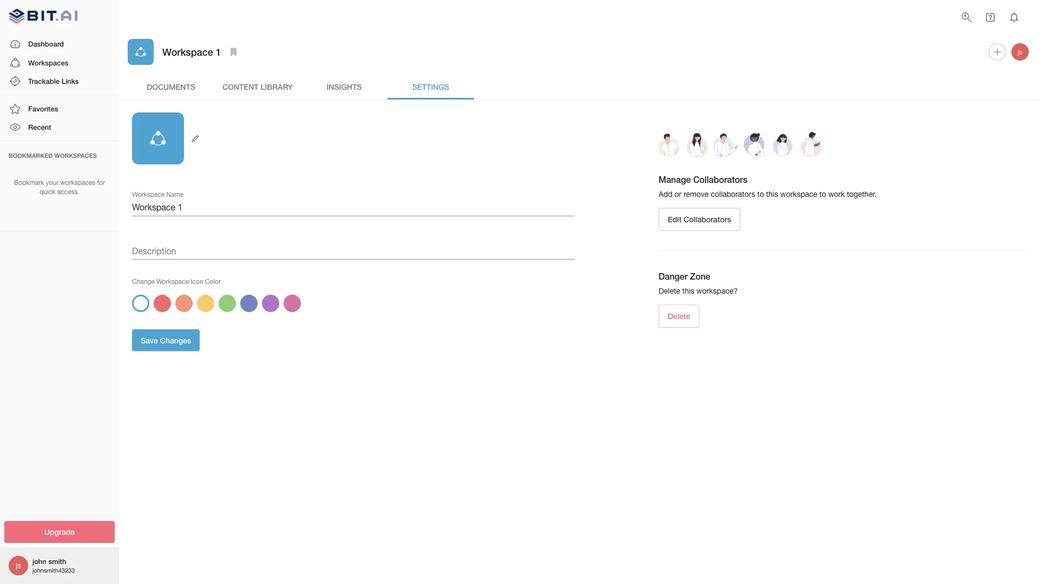 Task type: locate. For each thing, give the bounding box(es) containing it.
tab list
[[128, 74, 1031, 100]]

1 vertical spatial workspace
[[132, 191, 165, 198]]

1 vertical spatial js
[[16, 562, 21, 571]]

edit collaborators
[[668, 215, 731, 224]]

workspace left 1
[[162, 46, 213, 58]]

1 horizontal spatial to
[[820, 190, 827, 199]]

delete
[[659, 287, 681, 296], [668, 312, 691, 321]]

this inside manage collaborators add or remove collaborators to this workspace to work together.
[[766, 190, 779, 199]]

collaborators inside button
[[684, 215, 731, 224]]

0 horizontal spatial to
[[758, 190, 764, 199]]

workspace
[[162, 46, 213, 58], [132, 191, 165, 198], [157, 278, 189, 285]]

collaborators down remove
[[684, 215, 731, 224]]

name
[[166, 191, 184, 198]]

delete down danger
[[659, 287, 681, 296]]

to right collaborators
[[758, 190, 764, 199]]

johnsmith43233
[[32, 568, 75, 575]]

0 horizontal spatial this
[[683, 287, 695, 296]]

documents link
[[128, 74, 214, 100]]

tab list containing documents
[[128, 74, 1031, 100]]

manage collaborators add or remove collaborators to this workspace to work together.
[[659, 175, 877, 199]]

workspace for workspace name
[[132, 191, 165, 198]]

save
[[141, 336, 158, 345]]

this down zone at right top
[[683, 287, 695, 296]]

bookmark
[[14, 179, 44, 187]]

trackable
[[28, 77, 60, 85]]

dashboard button
[[0, 35, 119, 53]]

workspace left 'name'
[[132, 191, 165, 198]]

workspace left icon
[[157, 278, 189, 285]]

this left "workspace"
[[766, 190, 779, 199]]

edit
[[668, 215, 682, 224]]

collaborators
[[694, 175, 748, 185], [684, 215, 731, 224]]

0 vertical spatial js
[[1018, 48, 1023, 56]]

to
[[758, 190, 764, 199], [820, 190, 827, 199]]

content library
[[223, 82, 293, 91]]

2 vertical spatial workspace
[[157, 278, 189, 285]]

1 to from the left
[[758, 190, 764, 199]]

Workspace Description text field
[[132, 243, 575, 260]]

trackable links button
[[0, 72, 119, 91]]

danger zone delete this workspace?
[[659, 272, 738, 296]]

or
[[675, 190, 682, 199]]

0 vertical spatial workspace
[[162, 46, 213, 58]]

js
[[1018, 48, 1023, 56], [16, 562, 21, 571]]

1 vertical spatial this
[[683, 287, 695, 296]]

1 vertical spatial collaborators
[[684, 215, 731, 224]]

delete inside button
[[668, 312, 691, 321]]

workspace for workspace 1
[[162, 46, 213, 58]]

delete down danger zone delete this workspace?
[[668, 312, 691, 321]]

insights
[[327, 82, 362, 91]]

change workspace icon color
[[132, 278, 221, 285]]

1 vertical spatial delete
[[668, 312, 691, 321]]

collaborators for edit
[[684, 215, 731, 224]]

recent
[[28, 123, 51, 132]]

1 horizontal spatial this
[[766, 190, 779, 199]]

your
[[46, 179, 59, 187]]

insights link
[[301, 74, 388, 100]]

collaborators inside manage collaborators add or remove collaborators to this workspace to work together.
[[694, 175, 748, 185]]

1 horizontal spatial js
[[1018, 48, 1023, 56]]

favorites button
[[0, 100, 119, 118]]

manage
[[659, 175, 691, 185]]

0 vertical spatial this
[[766, 190, 779, 199]]

1
[[216, 46, 221, 58]]

0 vertical spatial collaborators
[[694, 175, 748, 185]]

collaborators up collaborators
[[694, 175, 748, 185]]

icon
[[191, 278, 203, 285]]

workspaces
[[60, 179, 95, 187]]

js button
[[1010, 42, 1031, 62]]

to left work
[[820, 190, 827, 199]]

this
[[766, 190, 779, 199], [683, 287, 695, 296]]

zone
[[690, 272, 711, 282]]

0 vertical spatial delete
[[659, 287, 681, 296]]



Task type: describe. For each thing, give the bounding box(es) containing it.
collaborators for manage
[[694, 175, 748, 185]]

upgrade
[[44, 528, 75, 537]]

add
[[659, 190, 673, 199]]

settings link
[[388, 74, 474, 100]]

edit collaborators button
[[659, 208, 741, 231]]

workspace
[[781, 190, 818, 199]]

save changes button
[[132, 330, 200, 352]]

recent button
[[0, 118, 119, 137]]

workspaces button
[[0, 53, 119, 72]]

bookmarked
[[9, 152, 53, 159]]

john smith johnsmith43233
[[32, 558, 75, 575]]

change
[[132, 278, 155, 285]]

workspaces
[[28, 58, 68, 67]]

remove
[[684, 190, 709, 199]]

work
[[829, 190, 845, 199]]

Workspace Name text field
[[132, 199, 575, 217]]

dashboard
[[28, 40, 64, 48]]

access.
[[57, 188, 79, 196]]

bookmark your workspaces for quick access.
[[14, 179, 105, 196]]

js inside button
[[1018, 48, 1023, 56]]

workspace 1
[[162, 46, 221, 58]]

bookmark image
[[227, 45, 240, 58]]

smith
[[48, 558, 66, 566]]

save changes
[[141, 336, 191, 345]]

favorites
[[28, 105, 58, 113]]

workspace name
[[132, 191, 184, 198]]

workspaces
[[54, 152, 97, 159]]

john
[[32, 558, 46, 566]]

workspace?
[[697, 287, 738, 296]]

delete button
[[659, 305, 700, 328]]

settings
[[413, 82, 449, 91]]

content
[[223, 82, 259, 91]]

bookmarked workspaces
[[9, 152, 97, 159]]

danger
[[659, 272, 688, 282]]

library
[[261, 82, 293, 91]]

delete inside danger zone delete this workspace?
[[659, 287, 681, 296]]

collaborators
[[711, 190, 756, 199]]

2 to from the left
[[820, 190, 827, 199]]

changes
[[160, 336, 191, 345]]

documents
[[147, 82, 195, 91]]

color
[[205, 278, 221, 285]]

0 horizontal spatial js
[[16, 562, 21, 571]]

quick
[[40, 188, 55, 196]]

together.
[[847, 190, 877, 199]]

for
[[97, 179, 105, 187]]

trackable links
[[28, 77, 79, 85]]

links
[[62, 77, 79, 85]]

upgrade button
[[4, 522, 115, 544]]

this inside danger zone delete this workspace?
[[683, 287, 695, 296]]

content library link
[[214, 74, 301, 100]]



Task type: vqa. For each thing, say whether or not it's contained in the screenshot.
📞 Customer Satisfaction Survey image
no



